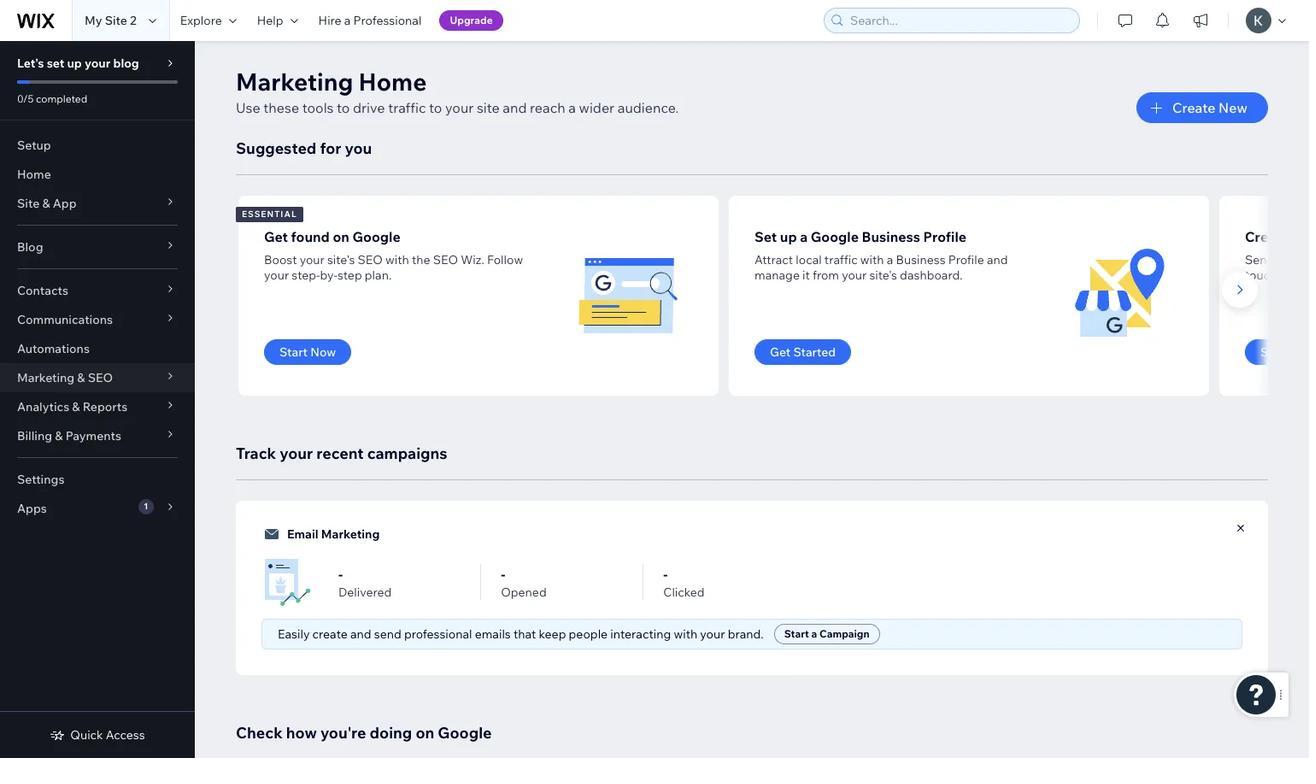 Task type: vqa. For each thing, say whether or not it's contained in the screenshot.
& in the POPUP BUTTON
yes



Task type: describe. For each thing, give the bounding box(es) containing it.
get for started
[[770, 345, 791, 360]]

site & app
[[17, 196, 77, 211]]

c
[[1303, 345, 1310, 360]]

now
[[310, 345, 336, 360]]

brand.
[[728, 627, 764, 642]]

track
[[236, 444, 276, 463]]

a inside button
[[1293, 345, 1300, 360]]

access
[[106, 728, 145, 743]]

wider
[[579, 99, 615, 116]]

- for - delivered
[[339, 566, 343, 583]]

a right hire
[[344, 13, 351, 28]]

marketing for &
[[17, 370, 75, 386]]

list containing get found on google
[[236, 196, 1310, 396]]

help button
[[247, 0, 308, 41]]

get started
[[770, 345, 836, 360]]

start a campaign
[[785, 627, 870, 640]]

automations
[[17, 341, 90, 356]]

analytics
[[17, 399, 69, 415]]

2 horizontal spatial seo
[[433, 252, 458, 268]]

hire a professional link
[[308, 0, 432, 41]]

set
[[755, 228, 777, 245]]

you're
[[321, 723, 366, 743]]

check
[[236, 723, 283, 743]]

ascend_suggestions.seo.new user.title image
[[577, 244, 680, 347]]

get found on google boost your site's seo with the seo wiz. follow your step-by-step plan.
[[264, 228, 523, 283]]

hire
[[319, 13, 342, 28]]

2
[[130, 13, 137, 28]]

get started button
[[755, 339, 852, 365]]

start for start a campaign
[[785, 627, 809, 640]]

send inside send a c button
[[1261, 345, 1291, 360]]

send a c button
[[1246, 339, 1310, 365]]

keep
[[539, 627, 566, 642]]

2 vertical spatial marketing
[[321, 527, 380, 542]]

blog
[[113, 56, 139, 71]]

boost
[[264, 252, 297, 268]]

app
[[53, 196, 77, 211]]

analytics & reports
[[17, 399, 128, 415]]

create new
[[1173, 99, 1248, 116]]

hire a professional
[[319, 13, 422, 28]]

contacts button
[[0, 276, 195, 305]]

reports
[[83, 399, 128, 415]]

apps
[[17, 501, 47, 516]]

communications
[[17, 312, 113, 327]]

and inside "marketing home use these tools to drive traffic to your site and reach a wider audience."
[[503, 99, 527, 116]]

home link
[[0, 160, 195, 189]]

set up a google business profile attract local traffic with a business profile and manage it from your site's dashboard.
[[755, 228, 1008, 283]]

tools
[[302, 99, 334, 116]]

site
[[477, 99, 500, 116]]

marketing home use these tools to drive traffic to your site and reach a wider audience.
[[236, 67, 679, 116]]

a up local
[[800, 228, 808, 245]]

0 vertical spatial business
[[862, 228, 921, 245]]

& for site
[[42, 196, 50, 211]]

send a c
[[1261, 345, 1310, 360]]

let's set up your blog
[[17, 56, 139, 71]]

emails
[[475, 627, 511, 642]]

my site 2
[[85, 13, 137, 28]]

upgrade
[[450, 14, 493, 27]]

with inside 'get found on google boost your site's seo with the seo wiz. follow your step-by-step plan.'
[[386, 252, 409, 268]]

the
[[412, 252, 431, 268]]

help
[[257, 13, 283, 28]]

get for found
[[264, 228, 288, 245]]

em image
[[262, 557, 313, 608]]

blog
[[17, 239, 43, 255]]

follow
[[487, 252, 523, 268]]

these
[[264, 99, 299, 116]]

- delivered
[[339, 566, 392, 600]]

- clicked
[[664, 566, 705, 600]]

your left brand.
[[700, 627, 725, 642]]

marketing & seo
[[17, 370, 113, 386]]

delivered
[[339, 585, 392, 600]]

set
[[47, 56, 64, 71]]

track your recent campaigns
[[236, 444, 448, 463]]

suggested
[[236, 138, 317, 158]]

plan.
[[365, 268, 392, 283]]

start for start now
[[280, 345, 308, 360]]

communications button
[[0, 305, 195, 334]]

start a campaign button
[[774, 624, 880, 645]]

local
[[796, 252, 822, 268]]

audience.
[[618, 99, 679, 116]]

dashboard.
[[900, 268, 963, 283]]

start now button
[[264, 339, 352, 365]]

step-
[[292, 268, 320, 283]]

doing
[[370, 723, 412, 743]]

quick access
[[70, 728, 145, 743]]

traffic inside set up a google business profile attract local traffic with a business profile and manage it from your site's dashboard.
[[825, 252, 858, 268]]

drive
[[353, 99, 385, 116]]

- for - opened
[[501, 566, 506, 583]]

billing & payments button
[[0, 421, 195, 451]]

attract
[[755, 252, 793, 268]]

create for create an  send updat
[[1246, 228, 1289, 245]]

- opened
[[501, 566, 547, 600]]

a inside "marketing home use these tools to drive traffic to your site and reach a wider audience."
[[569, 99, 576, 116]]

your inside set up a google business profile attract local traffic with a business profile and manage it from your site's dashboard.
[[842, 268, 867, 283]]

2 to from the left
[[429, 99, 442, 116]]

from
[[813, 268, 840, 283]]

it
[[803, 268, 810, 283]]

found
[[291, 228, 330, 245]]

1 vertical spatial on
[[416, 723, 435, 743]]

seo inside popup button
[[88, 370, 113, 386]]

& for marketing
[[77, 370, 85, 386]]

create new button
[[1137, 92, 1269, 123]]

sidebar element
[[0, 41, 195, 758]]

analytics & reports button
[[0, 392, 195, 421]]

that
[[514, 627, 536, 642]]

a inside button
[[812, 627, 818, 640]]

a left dashboard.
[[887, 252, 894, 268]]

setup
[[17, 138, 51, 153]]



Task type: locate. For each thing, give the bounding box(es) containing it.
send
[[374, 627, 402, 642]]

for
[[320, 138, 342, 158]]

home inside "marketing home use these tools to drive traffic to your site and reach a wider audience."
[[359, 67, 427, 97]]

home inside sidebar element
[[17, 167, 51, 182]]

up right "set" in the right of the page
[[780, 228, 797, 245]]

marketing inside popup button
[[17, 370, 75, 386]]

interacting
[[611, 627, 671, 642]]

0 vertical spatial marketing
[[236, 67, 353, 97]]

start now
[[280, 345, 336, 360]]

marketing right email
[[321, 527, 380, 542]]

seo
[[358, 252, 383, 268], [433, 252, 458, 268], [88, 370, 113, 386]]

0 vertical spatial start
[[280, 345, 308, 360]]

traffic inside "marketing home use these tools to drive traffic to your site and reach a wider audience."
[[388, 99, 426, 116]]

automations link
[[0, 334, 195, 363]]

seo right 'the'
[[433, 252, 458, 268]]

create inside create an  send updat
[[1246, 228, 1289, 245]]

and right the "site"
[[503, 99, 527, 116]]

1 horizontal spatial google
[[438, 723, 492, 743]]

1 to from the left
[[337, 99, 350, 116]]

- inside - clicked
[[664, 566, 668, 583]]

check how you're doing on google
[[236, 723, 492, 743]]

create left an
[[1246, 228, 1289, 245]]

0 horizontal spatial site
[[17, 196, 40, 211]]

opened
[[501, 585, 547, 600]]

1 horizontal spatial get
[[770, 345, 791, 360]]

Search... field
[[845, 9, 1075, 32]]

0 horizontal spatial with
[[386, 252, 409, 268]]

traffic right drive
[[388, 99, 426, 116]]

with down clicked
[[674, 627, 698, 642]]

& left the app
[[42, 196, 50, 211]]

1 vertical spatial marketing
[[17, 370, 75, 386]]

up inside sidebar element
[[67, 56, 82, 71]]

create for create new
[[1173, 99, 1216, 116]]

easily create and send professional emails that keep people interacting with your brand.
[[278, 627, 764, 642]]

0 horizontal spatial traffic
[[388, 99, 426, 116]]

to
[[337, 99, 350, 116], [429, 99, 442, 116]]

campaign
[[820, 627, 870, 640]]

create
[[1173, 99, 1216, 116], [1246, 228, 1289, 245]]

and inside set up a google business profile attract local traffic with a business profile and manage it from your site's dashboard.
[[987, 252, 1008, 268]]

essential
[[242, 209, 297, 220]]

a left wider
[[569, 99, 576, 116]]

2 horizontal spatial -
[[664, 566, 668, 583]]

0 horizontal spatial seo
[[88, 370, 113, 386]]

google for a
[[811, 228, 859, 245]]

1 vertical spatial and
[[987, 252, 1008, 268]]

1 vertical spatial home
[[17, 167, 51, 182]]

billing
[[17, 428, 52, 444]]

0 vertical spatial send
[[1246, 252, 1275, 268]]

1
[[144, 501, 148, 512]]

professional
[[354, 13, 422, 28]]

with right from
[[861, 252, 884, 268]]

get left "started"
[[770, 345, 791, 360]]

site left the app
[[17, 196, 40, 211]]

marketing & seo button
[[0, 363, 195, 392]]

create
[[313, 627, 348, 642]]

1 vertical spatial business
[[896, 252, 946, 268]]

- for - clicked
[[664, 566, 668, 583]]

& for analytics
[[72, 399, 80, 415]]

and right dashboard.
[[987, 252, 1008, 268]]

google inside 'get found on google boost your site's seo with the seo wiz. follow your step-by-step plan.'
[[353, 228, 401, 245]]

0/5
[[17, 92, 34, 105]]

create inside button
[[1173, 99, 1216, 116]]

your right from
[[842, 268, 867, 283]]

1 vertical spatial up
[[780, 228, 797, 245]]

0 vertical spatial up
[[67, 56, 82, 71]]

site's inside 'get found on google boost your site's seo with the seo wiz. follow your step-by-step plan.'
[[327, 252, 355, 268]]

on right doing
[[416, 723, 435, 743]]

0 horizontal spatial get
[[264, 228, 288, 245]]

to right tools at left
[[337, 99, 350, 116]]

2 horizontal spatial with
[[861, 252, 884, 268]]

you
[[345, 138, 372, 158]]

up inside set up a google business profile attract local traffic with a business profile and manage it from your site's dashboard.
[[780, 228, 797, 245]]

get
[[264, 228, 288, 245], [770, 345, 791, 360]]

& up analytics & reports
[[77, 370, 85, 386]]

google for on
[[353, 228, 401, 245]]

site's inside set up a google business profile attract local traffic with a business profile and manage it from your site's dashboard.
[[870, 268, 898, 283]]

easily
[[278, 627, 310, 642]]

0 horizontal spatial site's
[[327, 252, 355, 268]]

& inside dropdown button
[[55, 428, 63, 444]]

1 horizontal spatial traffic
[[825, 252, 858, 268]]

on right found
[[333, 228, 350, 245]]

campaigns
[[367, 444, 448, 463]]

professional
[[404, 627, 472, 642]]

- up clicked
[[664, 566, 668, 583]]

1 vertical spatial profile
[[949, 252, 985, 268]]

2 horizontal spatial and
[[987, 252, 1008, 268]]

by-
[[320, 268, 338, 283]]

with
[[386, 252, 409, 268], [861, 252, 884, 268], [674, 627, 698, 642]]

suggested for you
[[236, 138, 372, 158]]

people
[[569, 627, 608, 642]]

a left c
[[1293, 345, 1300, 360]]

let's
[[17, 56, 44, 71]]

settings
[[17, 472, 64, 487]]

upgrade button
[[440, 10, 503, 31]]

google right doing
[[438, 723, 492, 743]]

site's left dashboard.
[[870, 268, 898, 283]]

list
[[236, 196, 1310, 396]]

get inside button
[[770, 345, 791, 360]]

0 vertical spatial on
[[333, 228, 350, 245]]

0 horizontal spatial to
[[337, 99, 350, 116]]

a
[[344, 13, 351, 28], [569, 99, 576, 116], [800, 228, 808, 245], [887, 252, 894, 268], [1293, 345, 1300, 360], [812, 627, 818, 640]]

1 horizontal spatial seo
[[358, 252, 383, 268]]

1 vertical spatial get
[[770, 345, 791, 360]]

0 vertical spatial traffic
[[388, 99, 426, 116]]

site
[[105, 13, 127, 28], [17, 196, 40, 211]]

0 vertical spatial profile
[[924, 228, 967, 245]]

billing & payments
[[17, 428, 121, 444]]

your down found
[[300, 252, 325, 268]]

0 horizontal spatial on
[[333, 228, 350, 245]]

- inside - opened
[[501, 566, 506, 583]]

3 - from the left
[[664, 566, 668, 583]]

your
[[85, 56, 111, 71], [445, 99, 474, 116], [300, 252, 325, 268], [264, 268, 289, 283], [842, 268, 867, 283], [280, 444, 313, 463], [700, 627, 725, 642]]

0 vertical spatial site
[[105, 13, 127, 28]]

seo right 'by-'
[[358, 252, 383, 268]]

get inside 'get found on google boost your site's seo with the seo wiz. follow your step-by-step plan.'
[[264, 228, 288, 245]]

step
[[338, 268, 362, 283]]

1 - from the left
[[339, 566, 343, 583]]

1 horizontal spatial site
[[105, 13, 127, 28]]

updat
[[1278, 252, 1310, 268]]

settings link
[[0, 465, 195, 494]]

your right track
[[280, 444, 313, 463]]

create left the new
[[1173, 99, 1216, 116]]

setup link
[[0, 131, 195, 160]]

site & app button
[[0, 189, 195, 218]]

payments
[[66, 428, 121, 444]]

send left updat
[[1246, 252, 1275, 268]]

0 vertical spatial home
[[359, 67, 427, 97]]

0 vertical spatial create
[[1173, 99, 1216, 116]]

contacts
[[17, 283, 68, 298]]

start left campaign
[[785, 627, 809, 640]]

& for billing
[[55, 428, 63, 444]]

marketing inside "marketing home use these tools to drive traffic to your site and reach a wider audience."
[[236, 67, 353, 97]]

- inside the - delivered
[[339, 566, 343, 583]]

0 horizontal spatial start
[[280, 345, 308, 360]]

0 vertical spatial get
[[264, 228, 288, 245]]

start left now at the top left
[[280, 345, 308, 360]]

blog button
[[0, 233, 195, 262]]

use
[[236, 99, 261, 116]]

clicked
[[664, 585, 705, 600]]

& inside "popup button"
[[42, 196, 50, 211]]

get up boost
[[264, 228, 288, 245]]

site left 2
[[105, 13, 127, 28]]

on
[[333, 228, 350, 245], [416, 723, 435, 743]]

1 horizontal spatial with
[[674, 627, 698, 642]]

email marketing
[[287, 527, 380, 542]]

1 horizontal spatial site's
[[870, 268, 898, 283]]

quick access button
[[50, 728, 145, 743]]

2 vertical spatial and
[[350, 627, 372, 642]]

site's
[[327, 252, 355, 268], [870, 268, 898, 283]]

ascend_suggestions.restaurant.gmb1.title image
[[1068, 244, 1171, 347]]

2 horizontal spatial google
[[811, 228, 859, 245]]

1 horizontal spatial up
[[780, 228, 797, 245]]

send left c
[[1261, 345, 1291, 360]]

0 horizontal spatial google
[[353, 228, 401, 245]]

1 horizontal spatial and
[[503, 99, 527, 116]]

a left campaign
[[812, 627, 818, 640]]

with left 'the'
[[386, 252, 409, 268]]

1 horizontal spatial start
[[785, 627, 809, 640]]

an
[[1293, 228, 1308, 245]]

your left step-
[[264, 268, 289, 283]]

site inside "popup button"
[[17, 196, 40, 211]]

1 vertical spatial traffic
[[825, 252, 858, 268]]

your left the "site"
[[445, 99, 474, 116]]

to left the "site"
[[429, 99, 442, 116]]

google
[[353, 228, 401, 245], [811, 228, 859, 245], [438, 723, 492, 743]]

with inside set up a google business profile attract local traffic with a business profile and manage it from your site's dashboard.
[[861, 252, 884, 268]]

email
[[287, 527, 319, 542]]

1 horizontal spatial home
[[359, 67, 427, 97]]

start
[[280, 345, 308, 360], [785, 627, 809, 640]]

wiz.
[[461, 252, 485, 268]]

0/5 completed
[[17, 92, 87, 105]]

1 horizontal spatial create
[[1246, 228, 1289, 245]]

and left send
[[350, 627, 372, 642]]

1 vertical spatial create
[[1246, 228, 1289, 245]]

up right "set"
[[67, 56, 82, 71]]

2 - from the left
[[501, 566, 506, 583]]

manage
[[755, 268, 800, 283]]

- up delivered
[[339, 566, 343, 583]]

google inside set up a google business profile attract local traffic with a business profile and manage it from your site's dashboard.
[[811, 228, 859, 245]]

0 horizontal spatial create
[[1173, 99, 1216, 116]]

1 vertical spatial start
[[785, 627, 809, 640]]

1 vertical spatial send
[[1261, 345, 1291, 360]]

seo down automations link
[[88, 370, 113, 386]]

send inside create an  send updat
[[1246, 252, 1275, 268]]

started
[[794, 345, 836, 360]]

marketing for home
[[236, 67, 353, 97]]

marketing up these
[[236, 67, 353, 97]]

marketing
[[236, 67, 353, 97], [17, 370, 75, 386], [321, 527, 380, 542]]

traffic right local
[[825, 252, 858, 268]]

explore
[[180, 13, 222, 28]]

how
[[286, 723, 317, 743]]

home down setup
[[17, 167, 51, 182]]

- up opened
[[501, 566, 506, 583]]

home up drive
[[359, 67, 427, 97]]

on inside 'get found on google boost your site's seo with the seo wiz. follow your step-by-step plan.'
[[333, 228, 350, 245]]

& right billing
[[55, 428, 63, 444]]

your inside sidebar element
[[85, 56, 111, 71]]

-
[[339, 566, 343, 583], [501, 566, 506, 583], [664, 566, 668, 583]]

my
[[85, 13, 102, 28]]

0 vertical spatial and
[[503, 99, 527, 116]]

1 vertical spatial site
[[17, 196, 40, 211]]

& left reports
[[72, 399, 80, 415]]

0 horizontal spatial up
[[67, 56, 82, 71]]

0 horizontal spatial -
[[339, 566, 343, 583]]

1 horizontal spatial on
[[416, 723, 435, 743]]

completed
[[36, 92, 87, 105]]

google up local
[[811, 228, 859, 245]]

1 horizontal spatial to
[[429, 99, 442, 116]]

marketing up 'analytics' at the left bottom of the page
[[17, 370, 75, 386]]

0 horizontal spatial and
[[350, 627, 372, 642]]

your left blog
[[85, 56, 111, 71]]

create an  send updat
[[1246, 228, 1310, 283]]

google up plan.
[[353, 228, 401, 245]]

0 horizontal spatial home
[[17, 167, 51, 182]]

your inside "marketing home use these tools to drive traffic to your site and reach a wider audience."
[[445, 99, 474, 116]]

1 horizontal spatial -
[[501, 566, 506, 583]]

site's right step-
[[327, 252, 355, 268]]



